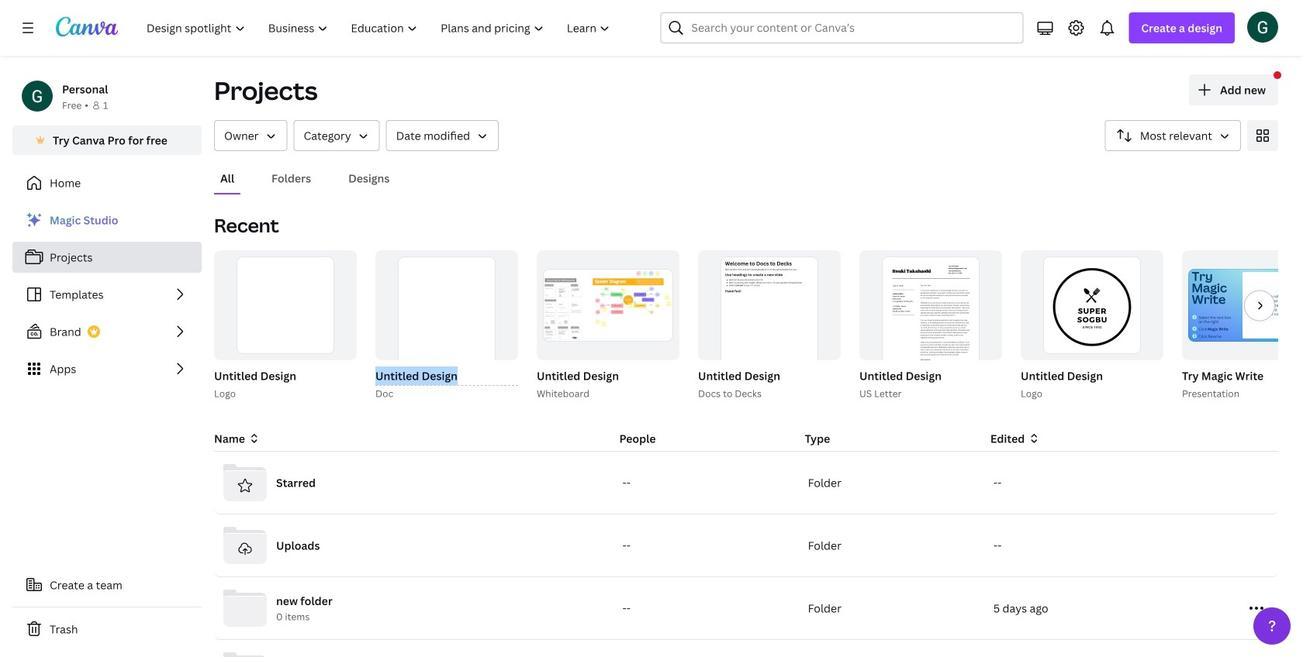 Task type: locate. For each thing, give the bounding box(es) containing it.
Date modified button
[[386, 120, 499, 151]]

13 group from the left
[[1179, 251, 1303, 402]]

tooltip
[[1210, 580, 1297, 602]]

7 group from the left
[[695, 251, 841, 402]]

4 group from the left
[[376, 251, 518, 395]]

9 group from the left
[[857, 251, 1002, 402]]

Search search field
[[692, 13, 993, 43]]

list
[[12, 205, 202, 385]]

Category button
[[294, 120, 380, 151]]

None field
[[376, 367, 518, 386]]

group
[[211, 251, 357, 402], [214, 251, 357, 361], [372, 251, 518, 402], [376, 251, 518, 395], [534, 251, 680, 402], [537, 251, 680, 361], [695, 251, 841, 402], [698, 251, 841, 395], [857, 251, 1002, 402], [860, 251, 1002, 383], [1018, 251, 1164, 402], [1021, 251, 1164, 361], [1179, 251, 1303, 402], [1182, 251, 1303, 361]]

14 group from the left
[[1182, 251, 1303, 361]]

None search field
[[661, 12, 1024, 43]]

11 group from the left
[[1018, 251, 1164, 402]]

none field inside group
[[376, 367, 518, 386]]

8 group from the left
[[698, 251, 841, 395]]

greg robinson image
[[1248, 11, 1279, 42]]



Task type: vqa. For each thing, say whether or not it's contained in the screenshot.
list
yes



Task type: describe. For each thing, give the bounding box(es) containing it.
5 group from the left
[[534, 251, 680, 402]]

1 group from the left
[[211, 251, 357, 402]]

Sort by button
[[1105, 120, 1241, 151]]

top level navigation element
[[137, 12, 623, 43]]

12 group from the left
[[1021, 251, 1164, 361]]

6 group from the left
[[537, 251, 680, 361]]

3 group from the left
[[372, 251, 518, 402]]

2 group from the left
[[214, 251, 357, 361]]

10 group from the left
[[860, 251, 1002, 383]]

Owner button
[[214, 120, 287, 151]]



